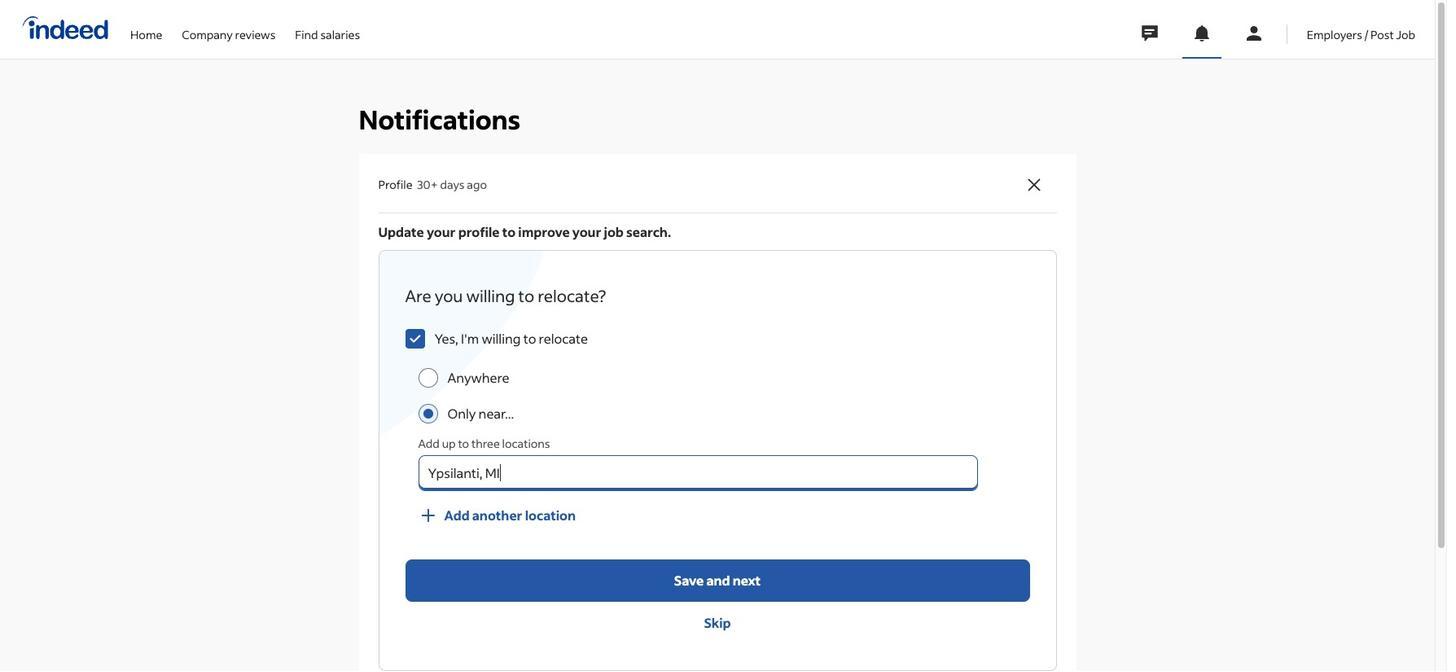 Task type: describe. For each thing, give the bounding box(es) containing it.
save and next
[[674, 572, 761, 589]]

find salaries
[[295, 26, 360, 42]]

job
[[604, 223, 624, 240]]

three
[[472, 436, 500, 451]]

i'm
[[461, 330, 479, 347]]

willing for you
[[466, 285, 515, 306]]

improve
[[518, 223, 570, 240]]

yes, i'm willing to relocate
[[435, 330, 588, 347]]

add another location button
[[418, 498, 576, 533]]

City field
[[418, 455, 978, 491]]

only near...
[[448, 405, 514, 422]]

save and next button
[[405, 560, 1030, 602]]

days
[[440, 177, 465, 193]]

notifications unread count 0 image
[[1192, 24, 1212, 43]]

employers / post job
[[1307, 26, 1416, 42]]

salaries
[[320, 26, 360, 42]]

update
[[378, 223, 424, 240]]

reviews
[[235, 26, 276, 42]]

save
[[674, 572, 704, 589]]

employers
[[1307, 26, 1363, 42]]

dismiss profile from 30+ days ago notification image
[[1024, 175, 1044, 195]]

find
[[295, 26, 318, 42]]

up
[[442, 436, 456, 451]]

/
[[1365, 26, 1369, 42]]

company reviews
[[182, 26, 276, 42]]

skip
[[704, 614, 731, 631]]

add another location
[[444, 507, 576, 524]]

you
[[435, 285, 463, 306]]

and
[[707, 572, 730, 589]]

notifications main content
[[0, 0, 1435, 671]]

notifications
[[359, 103, 521, 136]]

add for add up to three locations
[[418, 436, 440, 451]]

are you willing to relocate? option group
[[418, 360, 1030, 432]]

30+
[[417, 177, 438, 193]]

ago
[[467, 177, 487, 193]]

find salaries link
[[295, 0, 360, 55]]

home
[[130, 26, 162, 42]]



Task type: locate. For each thing, give the bounding box(es) containing it.
profile
[[378, 177, 413, 193]]

near...
[[479, 405, 514, 422]]

update your profile to improve your job search.
[[378, 223, 671, 240]]

willing for i'm
[[482, 330, 521, 347]]

Yes, I'm willing to relocate checkbox
[[405, 329, 425, 349]]

your
[[427, 223, 456, 240], [573, 223, 601, 240]]

willing right i'm
[[482, 330, 521, 347]]

to left relocate
[[523, 330, 536, 347]]

only
[[448, 405, 476, 422]]

profile 30+ days ago
[[378, 177, 487, 193]]

profile
[[458, 223, 500, 240]]

0 vertical spatial add
[[418, 436, 440, 451]]

company
[[182, 26, 233, 42]]

account image
[[1245, 24, 1264, 43]]

another
[[472, 507, 523, 524]]

yes,
[[435, 330, 459, 347]]

add up to three locations
[[418, 436, 550, 451]]

add left up
[[418, 436, 440, 451]]

home link
[[130, 0, 162, 55]]

1 vertical spatial willing
[[482, 330, 521, 347]]

anywhere
[[448, 369, 510, 386]]

to for improve
[[502, 223, 516, 240]]

to for relocate?
[[518, 285, 534, 306]]

job
[[1397, 26, 1416, 42]]

employers / post job link
[[1307, 0, 1416, 55]]

skip link
[[405, 602, 1030, 644]]

search.
[[626, 223, 671, 240]]

add
[[418, 436, 440, 451], [444, 507, 470, 524]]

to up the yes, i'm willing to relocate
[[518, 285, 534, 306]]

your left job
[[573, 223, 601, 240]]

1 your from the left
[[427, 223, 456, 240]]

location
[[525, 507, 576, 524]]

your left profile
[[427, 223, 456, 240]]

locations
[[502, 436, 550, 451]]

willing
[[466, 285, 515, 306], [482, 330, 521, 347]]

to right up
[[458, 436, 469, 451]]

post
[[1371, 26, 1394, 42]]

company reviews link
[[182, 0, 276, 55]]

next
[[733, 572, 761, 589]]

2 your from the left
[[573, 223, 601, 240]]

0 vertical spatial willing
[[466, 285, 515, 306]]

add left another
[[444, 507, 470, 524]]

are you willing to relocate?
[[405, 285, 606, 306]]

willing right you at the left of page
[[466, 285, 515, 306]]

1 horizontal spatial add
[[444, 507, 470, 524]]

relocate
[[539, 330, 588, 347]]

relocate?
[[538, 285, 606, 306]]

to
[[502, 223, 516, 240], [518, 285, 534, 306], [523, 330, 536, 347], [458, 436, 469, 451]]

to right profile
[[502, 223, 516, 240]]

are
[[405, 285, 432, 306]]

0 horizontal spatial add
[[418, 436, 440, 451]]

0 horizontal spatial your
[[427, 223, 456, 240]]

Anywhere radio
[[418, 368, 438, 388]]

1 vertical spatial add
[[444, 507, 470, 524]]

Only near... radio
[[418, 404, 438, 423]]

messages unread count 0 image
[[1139, 17, 1161, 50]]

add inside button
[[444, 507, 470, 524]]

to for relocate
[[523, 330, 536, 347]]

add for add another location
[[444, 507, 470, 524]]

1 horizontal spatial your
[[573, 223, 601, 240]]



Task type: vqa. For each thing, say whether or not it's contained in the screenshot.
Save this job icon
no



